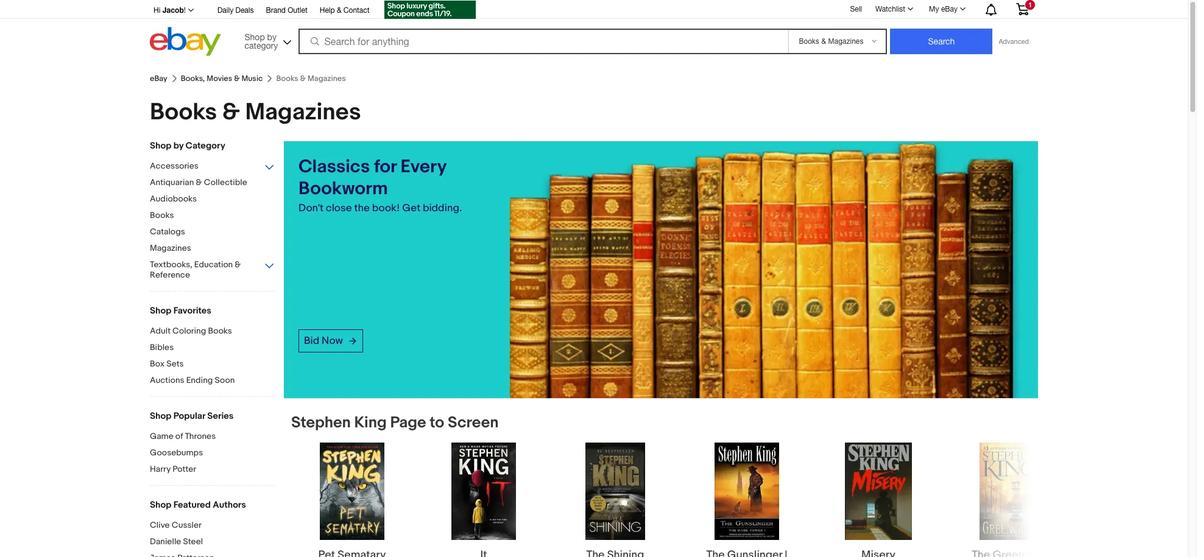Task type: describe. For each thing, give the bounding box(es) containing it.
auctions ending soon link
[[150, 376, 275, 387]]

help & contact link
[[320, 4, 370, 18]]

daily
[[218, 6, 234, 15]]

catalogs
[[150, 227, 185, 237]]

stephen
[[291, 414, 351, 433]]

shop for shop by category
[[245, 32, 265, 42]]

ebay link
[[150, 74, 167, 84]]

don't
[[299, 202, 324, 215]]

deals
[[236, 6, 254, 15]]

featured
[[174, 500, 211, 511]]

shop for shop popular series
[[150, 411, 171, 422]]

by for category
[[267, 32, 277, 42]]

shop for shop by category
[[150, 140, 171, 152]]

& right education
[[235, 260, 241, 270]]

adult coloring books bibles box sets auctions ending soon
[[150, 326, 235, 386]]

screen
[[448, 414, 499, 433]]

advanced
[[999, 38, 1030, 45]]

misery image
[[846, 443, 912, 541]]

& down the accessories dropdown button at the top left of the page
[[196, 177, 202, 188]]

catalogs link
[[150, 227, 275, 238]]

brand outlet link
[[266, 4, 308, 18]]

for
[[374, 156, 397, 178]]

pet sematary image
[[320, 443, 384, 541]]

bid now link
[[299, 330, 363, 353]]

brand outlet
[[266, 6, 308, 15]]

bibles
[[150, 343, 174, 353]]

daily deals
[[218, 6, 254, 15]]

shop by category
[[150, 140, 225, 152]]

soon
[[215, 376, 235, 386]]

classics for every bookworm don't close the book! get bidding.
[[299, 156, 462, 215]]

box
[[150, 359, 165, 369]]

book!
[[372, 202, 400, 215]]

danielle
[[150, 537, 181, 547]]

game
[[150, 432, 174, 442]]

education
[[194, 260, 233, 270]]

of
[[175, 432, 183, 442]]

classics for every bookworm image
[[510, 141, 1039, 399]]

antiquarian
[[150, 177, 194, 188]]

category
[[245, 41, 278, 50]]

ebay inside account navigation
[[942, 5, 958, 13]]

accessories button
[[150, 161, 275, 173]]

reference
[[150, 270, 190, 280]]

collectible
[[204, 177, 247, 188]]

hi jacob !
[[154, 5, 186, 15]]

thrones
[[185, 432, 216, 442]]

watchlist
[[876, 5, 906, 13]]

books, movies & music link
[[181, 74, 263, 84]]

now
[[322, 335, 343, 347]]

contact
[[344, 6, 370, 15]]

& inside account navigation
[[337, 6, 342, 15]]

none submit inside shop by category banner
[[891, 29, 993, 54]]

accessories
[[150, 161, 199, 171]]

shop by category button
[[239, 27, 294, 53]]

books inside accessories antiquarian & collectible audiobooks books catalogs magazines textbooks, education & reference
[[150, 210, 174, 221]]

close
[[326, 202, 352, 215]]

the
[[354, 202, 370, 215]]

audiobooks
[[150, 194, 197, 204]]

classics for every bookworm main content
[[284, 141, 1072, 558]]

jacob
[[163, 5, 184, 15]]

daily deals link
[[218, 4, 254, 18]]

box sets link
[[150, 359, 275, 371]]

1 horizontal spatial magazines
[[245, 98, 361, 127]]

bid
[[304, 335, 320, 347]]

shop for shop favorites
[[150, 305, 171, 317]]

classics
[[299, 156, 370, 178]]

the gunslinger | the dark tower image
[[715, 443, 780, 541]]

1
[[1029, 1, 1033, 9]]

goosebumps
[[150, 448, 203, 458]]

advanced link
[[993, 29, 1036, 54]]

account navigation
[[147, 0, 1039, 21]]

magazines link
[[150, 243, 275, 255]]

0 vertical spatial books
[[150, 98, 217, 127]]

sets
[[167, 359, 184, 369]]



Task type: locate. For each thing, give the bounding box(es) containing it.
1 vertical spatial books
[[150, 210, 174, 221]]

coloring
[[173, 326, 206, 336]]

books up catalogs
[[150, 210, 174, 221]]

shop up game
[[150, 411, 171, 422]]

Search for anything text field
[[300, 30, 787, 53]]

& left music
[[234, 74, 240, 84]]

books & magazines
[[150, 98, 361, 127]]

get the coupon image
[[384, 1, 476, 19]]

my ebay link
[[923, 2, 972, 16]]

to
[[430, 414, 445, 433]]

magazines
[[245, 98, 361, 127], [150, 243, 191, 254]]

game of thrones link
[[150, 432, 275, 443]]

watchlist link
[[869, 2, 919, 16]]

category
[[186, 140, 225, 152]]

by inside shop by category
[[267, 32, 277, 42]]

shop down the "deals"
[[245, 32, 265, 42]]

goosebumps link
[[150, 448, 275, 460]]

1 vertical spatial magazines
[[150, 243, 191, 254]]

books inside adult coloring books bibles box sets auctions ending soon
[[208, 326, 232, 336]]

by up accessories
[[174, 140, 184, 152]]

sell
[[851, 5, 863, 13]]

audiobooks link
[[150, 194, 275, 205]]

0 vertical spatial by
[[267, 32, 277, 42]]

favorites
[[174, 305, 212, 317]]

cussler
[[172, 521, 202, 531]]

every
[[401, 156, 447, 178]]

shop favorites
[[150, 305, 212, 317]]

0 vertical spatial magazines
[[245, 98, 361, 127]]

it image
[[452, 443, 516, 541]]

bookworm
[[299, 178, 388, 200]]

shop by category
[[245, 32, 278, 50]]

bid now
[[304, 335, 343, 347]]

outlet
[[288, 6, 308, 15]]

shop inside shop by category
[[245, 32, 265, 42]]

accessories antiquarian & collectible audiobooks books catalogs magazines textbooks, education & reference
[[150, 161, 247, 280]]

the shining image
[[586, 443, 645, 541]]

& right help
[[337, 6, 342, 15]]

brand
[[266, 6, 286, 15]]

hi
[[154, 6, 161, 15]]

&
[[337, 6, 342, 15], [234, 74, 240, 84], [222, 98, 240, 127], [196, 177, 202, 188], [235, 260, 241, 270]]

shop up clive
[[150, 500, 171, 511]]

harry potter link
[[150, 465, 275, 476]]

books up bibles link
[[208, 326, 232, 336]]

king
[[355, 414, 387, 433]]

clive cussler danielle steel
[[150, 521, 203, 547]]

music
[[242, 74, 263, 84]]

antiquarian & collectible link
[[150, 177, 275, 189]]

authors
[[213, 500, 246, 511]]

None submit
[[891, 29, 993, 54]]

0 horizontal spatial ebay
[[150, 74, 167, 84]]

0 horizontal spatial by
[[174, 140, 184, 152]]

stephen king page to screen
[[291, 414, 499, 433]]

1 horizontal spatial by
[[267, 32, 277, 42]]

my
[[930, 5, 940, 13]]

clive cussler link
[[150, 521, 275, 532]]

series
[[207, 411, 234, 422]]

bibles link
[[150, 343, 275, 354]]

shop featured authors
[[150, 500, 246, 511]]

ending
[[186, 376, 213, 386]]

get
[[402, 202, 421, 215]]

help & contact
[[320, 6, 370, 15]]

shop up accessories
[[150, 140, 171, 152]]

shop
[[245, 32, 265, 42], [150, 140, 171, 152], [150, 305, 171, 317], [150, 411, 171, 422], [150, 500, 171, 511]]

1 vertical spatial by
[[174, 140, 184, 152]]

shop up adult
[[150, 305, 171, 317]]

books,
[[181, 74, 205, 84]]

by down brand on the left of the page
[[267, 32, 277, 42]]

clive
[[150, 521, 170, 531]]

textbooks, education & reference button
[[150, 260, 275, 282]]

!
[[184, 6, 186, 15]]

ebay right my
[[942, 5, 958, 13]]

adult
[[150, 326, 171, 336]]

books
[[150, 98, 217, 127], [150, 210, 174, 221], [208, 326, 232, 336]]

shop by category banner
[[147, 0, 1039, 59]]

by for category
[[174, 140, 184, 152]]

ebay
[[942, 5, 958, 13], [150, 74, 167, 84]]

my ebay
[[930, 5, 958, 13]]

help
[[320, 6, 335, 15]]

by
[[267, 32, 277, 42], [174, 140, 184, 152]]

popular
[[174, 411, 205, 422]]

ebay left books,
[[150, 74, 167, 84]]

1 vertical spatial ebay
[[150, 74, 167, 84]]

sell link
[[845, 5, 868, 13]]

books up shop by category
[[150, 98, 217, 127]]

books, movies & music
[[181, 74, 263, 84]]

2 vertical spatial books
[[208, 326, 232, 336]]

adult coloring books link
[[150, 326, 275, 338]]

1 horizontal spatial ebay
[[942, 5, 958, 13]]

textbooks,
[[150, 260, 192, 270]]

1 link
[[1009, 0, 1037, 18]]

magazines inside accessories antiquarian & collectible audiobooks books catalogs magazines textbooks, education & reference
[[150, 243, 191, 254]]

danielle steel link
[[150, 537, 275, 549]]

books link
[[150, 210, 275, 222]]

auctions
[[150, 376, 184, 386]]

shop popular series
[[150, 411, 234, 422]]

movies
[[207, 74, 232, 84]]

0 horizontal spatial magazines
[[150, 243, 191, 254]]

& down books, movies & music link
[[222, 98, 240, 127]]

bidding.
[[423, 202, 462, 215]]

0 vertical spatial ebay
[[942, 5, 958, 13]]

game of thrones goosebumps harry potter
[[150, 432, 216, 475]]

steel
[[183, 537, 203, 547]]

the green mile image
[[980, 443, 1041, 541]]

page
[[390, 414, 426, 433]]

shop for shop featured authors
[[150, 500, 171, 511]]



Task type: vqa. For each thing, say whether or not it's contained in the screenshot.
Ending
yes



